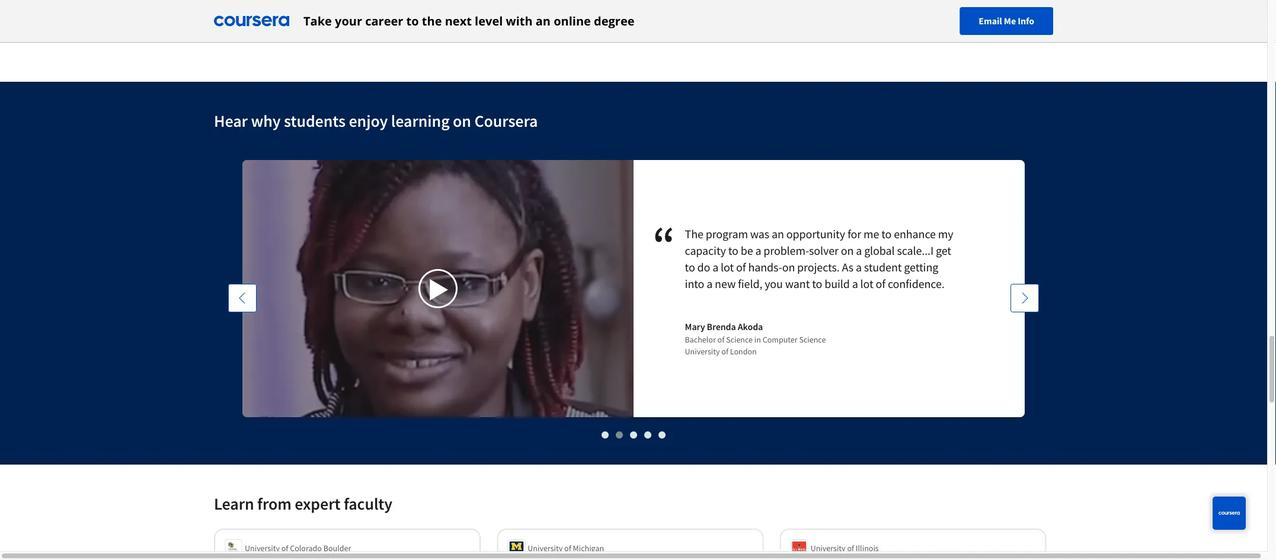 Task type: describe. For each thing, give the bounding box(es) containing it.
enjoy
[[349, 111, 388, 131]]

university inside mary brenda akoda bachelor of science in computer science university of london
[[685, 346, 720, 357]]

of down student
[[876, 277, 886, 291]]

of left michigan
[[564, 543, 571, 554]]

university of illinois
[[811, 543, 879, 554]]

0 horizontal spatial lot
[[721, 260, 734, 275]]

previous testimonial element
[[228, 284, 257, 560]]

email
[[979, 15, 1002, 27]]

1 science from the left
[[726, 334, 753, 345]]

for
[[848, 227, 861, 242]]

degree
[[594, 13, 635, 29]]

learn
[[214, 493, 254, 514]]

colorado
[[290, 543, 322, 554]]

london
[[730, 346, 757, 357]]

why
[[251, 111, 281, 131]]

enhance
[[894, 227, 936, 242]]

a right into
[[707, 277, 713, 291]]

confidence.
[[888, 277, 945, 291]]

of left london
[[722, 346, 729, 357]]

expert
[[295, 493, 341, 514]]

a down for
[[856, 243, 862, 258]]

solver
[[809, 243, 839, 258]]

student
[[864, 260, 902, 275]]

do
[[697, 260, 710, 275]]

me
[[864, 227, 879, 242]]

global
[[864, 243, 895, 258]]

university for university of colorado boulder
[[245, 543, 280, 554]]

university of colorado boulder
[[245, 543, 351, 554]]

a right as
[[856, 260, 862, 275]]

university of michigan
[[528, 543, 604, 554]]

your
[[335, 13, 362, 29]]

field,
[[738, 277, 762, 291]]

email me info
[[979, 15, 1034, 27]]

of down "be"
[[736, 260, 746, 275]]

online
[[554, 13, 591, 29]]

scale...i
[[897, 243, 934, 258]]

0 horizontal spatial on
[[453, 111, 471, 131]]

filled play image
[[429, 279, 450, 301]]

the
[[422, 13, 442, 29]]

faculty
[[344, 493, 392, 514]]

bachelor
[[685, 334, 716, 345]]

in
[[754, 334, 761, 345]]

me
[[1004, 15, 1016, 27]]

previous image
[[237, 292, 248, 304]]

next image
[[1019, 292, 1031, 304]]

the
[[685, 227, 703, 242]]

mary brenda akoda bachelor of science in computer science university of london
[[685, 321, 826, 357]]

with
[[506, 13, 533, 29]]

new
[[715, 277, 736, 291]]

coursera image
[[214, 12, 289, 31]]

hands-
[[748, 260, 782, 275]]

get
[[936, 243, 951, 258]]

opportunity
[[786, 227, 845, 242]]

a right "be"
[[755, 243, 761, 258]]

computer
[[763, 334, 798, 345]]



Task type: vqa. For each thing, say whether or not it's contained in the screenshot.
global
yes



Task type: locate. For each thing, give the bounding box(es) containing it.
slides element
[[214, 429, 1053, 441]]

capacity
[[685, 243, 726, 258]]

learning
[[391, 111, 450, 131]]

an right with
[[536, 13, 551, 29]]

a right do on the top of page
[[713, 260, 719, 275]]

university for university of michigan
[[528, 543, 563, 554]]

to
[[406, 13, 419, 29], [882, 227, 892, 242], [728, 243, 738, 258], [685, 260, 695, 275], [812, 277, 822, 291]]

to left the
[[406, 13, 419, 29]]

take your career to the next level with an online degree
[[303, 13, 635, 29]]

akoda
[[738, 321, 763, 333]]

an right "was"
[[772, 227, 784, 242]]

"
[[653, 214, 685, 273]]

coursera
[[474, 111, 538, 131]]

next
[[445, 13, 472, 29]]

0 vertical spatial lot
[[721, 260, 734, 275]]

2 vertical spatial on
[[782, 260, 795, 275]]

on up as
[[841, 243, 854, 258]]

lot down student
[[860, 277, 874, 291]]

getting
[[904, 260, 938, 275]]

1 vertical spatial an
[[772, 227, 784, 242]]

program
[[706, 227, 748, 242]]

1 horizontal spatial an
[[772, 227, 784, 242]]

build
[[825, 277, 850, 291]]

1 vertical spatial lot
[[860, 277, 874, 291]]

lot up new
[[721, 260, 734, 275]]

of down brenda
[[718, 334, 725, 345]]

0 horizontal spatial science
[[726, 334, 753, 345]]

science right computer
[[799, 334, 826, 345]]

0 vertical spatial on
[[453, 111, 471, 131]]

science
[[726, 334, 753, 345], [799, 334, 826, 345]]

an
[[536, 13, 551, 29], [772, 227, 784, 242]]

take
[[303, 13, 332, 29]]

students
[[284, 111, 346, 131]]

an inside the program was an opportunity for me to enhance my capacity to be a problem-solver on a global scale...i get to do a lot of hands-on projects. as a student getting into a new field, you want to build a lot of confidence.
[[772, 227, 784, 242]]

2 horizontal spatial on
[[841, 243, 854, 258]]

of left colorado
[[281, 543, 288, 554]]

to left do on the top of page
[[685, 260, 695, 275]]

michigan
[[573, 543, 604, 554]]

boulder
[[323, 543, 351, 554]]

of left illinois on the right bottom
[[847, 543, 854, 554]]

1 vertical spatial on
[[841, 243, 854, 258]]

hear
[[214, 111, 248, 131]]

email me info button
[[960, 7, 1053, 35]]

on right the learning
[[453, 111, 471, 131]]

on
[[453, 111, 471, 131], [841, 243, 854, 258], [782, 260, 795, 275]]

next testimonial element
[[1011, 284, 1039, 560]]

level
[[475, 13, 503, 29]]

career
[[365, 13, 403, 29]]

was
[[750, 227, 769, 242]]

from
[[257, 493, 291, 514]]

be
[[741, 243, 753, 258]]

into
[[685, 277, 704, 291]]

want
[[785, 277, 810, 291]]

0 vertical spatial an
[[536, 13, 551, 29]]

problem-
[[764, 243, 809, 258]]

lot
[[721, 260, 734, 275], [860, 277, 874, 291]]

university left illinois on the right bottom
[[811, 543, 846, 554]]

to right me
[[882, 227, 892, 242]]

of
[[736, 260, 746, 275], [876, 277, 886, 291], [718, 334, 725, 345], [722, 346, 729, 357], [281, 543, 288, 554], [564, 543, 571, 554], [847, 543, 854, 554]]

university for university of illinois
[[811, 543, 846, 554]]

illinois
[[856, 543, 879, 554]]

university left michigan
[[528, 543, 563, 554]]

hear why students enjoy learning on coursera
[[214, 111, 538, 131]]

on down problem-
[[782, 260, 795, 275]]

university left colorado
[[245, 543, 280, 554]]

1 horizontal spatial science
[[799, 334, 826, 345]]

to down projects.
[[812, 277, 822, 291]]

1 horizontal spatial on
[[782, 260, 795, 275]]

to left "be"
[[728, 243, 738, 258]]

0 horizontal spatial an
[[536, 13, 551, 29]]

2 science from the left
[[799, 334, 826, 345]]

projects.
[[797, 260, 840, 275]]

as
[[842, 260, 854, 275]]

brenda
[[707, 321, 736, 333]]

a
[[755, 243, 761, 258], [856, 243, 862, 258], [713, 260, 719, 275], [856, 260, 862, 275], [707, 277, 713, 291], [852, 277, 858, 291]]

the program was an opportunity for me to enhance my capacity to be a problem-solver on a global scale...i get to do a lot of hands-on projects. as a student getting into a new field, you want to build a lot of confidence.
[[685, 227, 953, 291]]

university
[[685, 346, 720, 357], [245, 543, 280, 554], [528, 543, 563, 554], [811, 543, 846, 554]]

learn from expert faculty
[[214, 493, 392, 514]]

you
[[765, 277, 783, 291]]

a right build
[[852, 277, 858, 291]]

mary
[[685, 321, 705, 333]]

info
[[1018, 15, 1034, 27]]

university down bachelor
[[685, 346, 720, 357]]

my
[[938, 227, 953, 242]]

1 horizontal spatial lot
[[860, 277, 874, 291]]

science up london
[[726, 334, 753, 345]]



